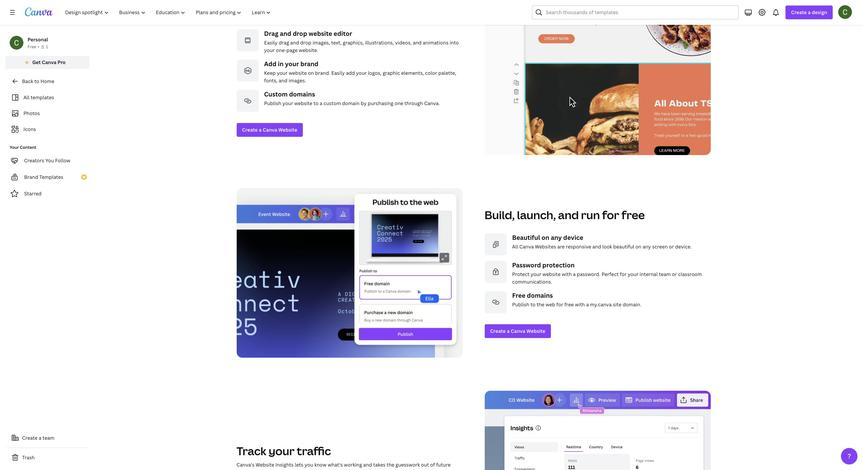 Task type: vqa. For each thing, say whether or not it's contained in the screenshot.


Task type: describe. For each thing, give the bounding box(es) containing it.
one-
[[276, 47, 287, 53]]

all inside beautiful on any device all canva websites are responsive and look beautiful on any screen or device.
[[512, 243, 518, 250]]

palette,
[[439, 70, 456, 76]]

images.
[[289, 77, 306, 84]]

icons link
[[10, 123, 85, 136]]

purchasing
[[368, 100, 394, 107]]

lets
[[295, 462, 304, 468]]

create a team
[[22, 435, 54, 441]]

•
[[38, 44, 39, 50]]

a inside create a team button
[[39, 435, 41, 441]]

logos,
[[368, 70, 382, 76]]

publish for launch,
[[512, 301, 530, 308]]

creators you follow
[[24, 157, 70, 164]]

websites
[[535, 243, 556, 250]]

create a design
[[792, 9, 828, 16]]

website for launch,
[[527, 328, 546, 334]]

create for "create a design" dropdown button
[[792, 9, 807, 16]]

engagement
[[320, 469, 348, 470]]

create a team button
[[6, 431, 90, 445]]

your down in
[[277, 70, 288, 76]]

top level navigation element
[[61, 6, 277, 19]]

1 horizontal spatial on
[[542, 233, 550, 242]]

back
[[22, 78, 33, 84]]

page
[[287, 47, 298, 53]]

create a canva website link for of-
[[237, 123, 303, 137]]

with inside "free domains publish to the web for free with a my.canva.site domain."
[[575, 301, 585, 308]]

get canva pro
[[32, 59, 66, 65]]

domains for and
[[527, 291, 553, 300]]

your content
[[10, 144, 36, 150]]

custom domains publish your website to a custom domain by purchasing one through canva.
[[264, 90, 440, 107]]

into
[[450, 39, 459, 46]]

your up communications.
[[531, 271, 542, 278]]

password protection image
[[485, 261, 507, 283]]

website.
[[299, 47, 318, 53]]

text,
[[331, 39, 342, 46]]

domains for a-
[[289, 90, 315, 98]]

free domains publish to the web for free with a my.canva.site domain.
[[512, 291, 642, 308]]

for inside the password protection protect your website with a password. perfect for your internal team or classroom communications.
[[620, 271, 627, 278]]

you
[[45, 157, 54, 164]]

add
[[264, 60, 277, 68]]

website inside track your traffic canva's website insights lets you know what's working and takes the guesswork out of future creative decisions. track traffic and engagement right from canva with canva pro or for teacher
[[256, 462, 274, 468]]

create a canva website for launch,
[[490, 328, 546, 334]]

trash link
[[6, 451, 90, 465]]

a inside "free domains publish to the web for free with a my.canva.site domain."
[[586, 301, 589, 308]]

a inside "create a design" dropdown button
[[808, 9, 811, 16]]

images,
[[313, 39, 330, 46]]

all templates
[[23, 94, 54, 101]]

a inside the password protection protect your website with a password. perfect for your internal team or classroom communications.
[[573, 271, 576, 278]]

0 horizontal spatial to
[[34, 78, 39, 84]]

1 vertical spatial drop
[[300, 39, 312, 46]]

animations
[[423, 39, 449, 46]]

canva inside beautiful on any device all canva websites are responsive and look beautiful on any screen or device.
[[520, 243, 534, 250]]

1
[[46, 44, 48, 50]]

the inside track your traffic canva's website insights lets you know what's working and takes the guesswork out of future creative decisions. track traffic and engagement right from canva with canva pro or for teacher
[[387, 462, 395, 468]]

fonts,
[[264, 77, 278, 84]]

your inside custom domains publish your website to a custom domain by purchasing one through canva.
[[283, 100, 293, 107]]

build,
[[485, 208, 515, 222]]

christina overa image
[[839, 5, 853, 19]]

beautiful on any device all canva websites are responsive and look beautiful on any screen or device.
[[512, 233, 692, 250]]

1 vertical spatial traffic
[[294, 469, 308, 470]]

drag
[[264, 29, 279, 38]]

domain.
[[623, 301, 642, 308]]

canva.
[[424, 100, 440, 107]]

future
[[436, 462, 451, 468]]

working
[[344, 462, 362, 468]]

1 horizontal spatial track
[[281, 469, 293, 470]]

custom
[[324, 100, 341, 107]]

your inside track your traffic canva's website insights lets you know what's working and takes the guesswork out of future creative decisions. track traffic and engagement right from canva with canva pro or for teacher
[[269, 444, 295, 458]]

drag and drop website editor image
[[237, 29, 259, 51]]

web
[[546, 301, 556, 308]]

of-
[[264, 3, 279, 18]]

and up from
[[363, 462, 372, 468]]

create inside button
[[22, 435, 38, 441]]

follow
[[55, 157, 70, 164]]

perfect
[[602, 271, 619, 278]]

and inside beautiful on any device all canva websites are responsive and look beautiful on any screen or device.
[[593, 243, 601, 250]]

all templates link
[[10, 91, 85, 104]]

drag
[[279, 39, 289, 46]]

team inside button
[[43, 435, 54, 441]]

or inside track your traffic canva's website insights lets you know what's working and takes the guesswork out of future creative decisions. track traffic and engagement right from canva with canva pro or for teacher
[[425, 469, 430, 470]]

brand
[[24, 174, 38, 180]]

get canva pro button
[[6, 56, 90, 69]]

device.
[[675, 243, 692, 250]]

screen
[[653, 243, 668, 250]]

free •
[[28, 44, 39, 50]]

protection
[[543, 261, 575, 269]]

my.canva.site
[[590, 301, 622, 308]]

create a canva website link for launch,
[[485, 324, 551, 338]]

brand.
[[315, 70, 330, 76]]

0 vertical spatial all
[[23, 94, 29, 101]]

creators you follow link
[[6, 154, 90, 168]]

canva's
[[237, 462, 255, 468]]

drag and drop website editor easily drag and drop images, text, graphics, illustrations, videos, and animations into your one-page website.
[[264, 29, 459, 53]]

website inside custom domains publish your website to a custom domain by purchasing one through canva.
[[294, 100, 313, 107]]

for right run
[[603, 208, 620, 222]]

creators
[[24, 157, 44, 164]]

add in your brand image
[[237, 60, 259, 82]]

one
[[395, 100, 404, 107]]

a-
[[279, 3, 290, 18]]

with inside the password protection protect your website with a password. perfect for your internal team or classroom communications.
[[562, 271, 572, 278]]

beautiful
[[512, 233, 540, 242]]

beautiful on any device image
[[485, 233, 507, 255]]

domain
[[342, 100, 360, 107]]

right
[[349, 469, 360, 470]]

templates
[[39, 174, 63, 180]]

website inside add in your brand keep your website on brand. easily add your logos, graphic elements, color palette, fonts, and images.
[[289, 70, 307, 76]]

one-
[[237, 3, 264, 18]]

website inside the drag and drop website editor easily drag and drop images, text, graphics, illustrations, videos, and animations into your one-page website.
[[309, 29, 332, 38]]

personal
[[28, 36, 48, 43]]

and right videos,
[[413, 39, 422, 46]]

in
[[278, 60, 284, 68]]

easily inside add in your brand keep your website on brand. easily add your logos, graphic elements, color palette, fonts, and images.
[[332, 70, 345, 76]]

color
[[425, 70, 437, 76]]

you
[[305, 462, 313, 468]]

keep
[[264, 70, 276, 76]]



Task type: locate. For each thing, give the bounding box(es) containing it.
1 horizontal spatial website
[[279, 127, 297, 133]]

all down beautiful
[[512, 243, 518, 250]]

Search search field
[[546, 6, 735, 19]]

0 horizontal spatial with
[[389, 469, 399, 470]]

team inside the password protection protect your website with a password. perfect for your internal team or classroom communications.
[[659, 271, 671, 278]]

add
[[346, 70, 355, 76]]

pro
[[58, 59, 66, 65], [416, 469, 424, 470]]

track
[[237, 444, 267, 458], [281, 469, 293, 470]]

1 vertical spatial create a canva website
[[490, 328, 546, 334]]

0 horizontal spatial pro
[[58, 59, 66, 65]]

to left web at the bottom
[[531, 301, 536, 308]]

create a canva website link
[[237, 123, 303, 137], [485, 324, 551, 338]]

from
[[361, 469, 373, 470]]

one-of-a-kind websites
[[237, 3, 363, 18]]

illustrations,
[[365, 39, 394, 46]]

1 horizontal spatial all
[[512, 243, 518, 250]]

0 vertical spatial domains
[[289, 90, 315, 98]]

drop up the website. on the left top of the page
[[300, 39, 312, 46]]

1 vertical spatial publish
[[512, 301, 530, 308]]

your right in
[[285, 60, 299, 68]]

your down the custom
[[283, 100, 293, 107]]

0 horizontal spatial create a canva website link
[[237, 123, 303, 137]]

1 vertical spatial track
[[281, 469, 293, 470]]

build, launch, and run for free
[[485, 208, 645, 222]]

publish right free domains image
[[512, 301, 530, 308]]

create left "design"
[[792, 9, 807, 16]]

0 vertical spatial publish
[[264, 100, 281, 107]]

brand templates link
[[6, 170, 90, 184]]

your inside the drag and drop website editor easily drag and drop images, text, graphics, illustrations, videos, and animations into your one-page website.
[[264, 47, 275, 53]]

and left run
[[558, 208, 579, 222]]

pro down 'out'
[[416, 469, 424, 470]]

your right add
[[356, 70, 367, 76]]

0 horizontal spatial track
[[237, 444, 267, 458]]

or inside beautiful on any device all canva websites are responsive and look beautiful on any screen or device.
[[669, 243, 674, 250]]

takes
[[373, 462, 386, 468]]

1 vertical spatial pro
[[416, 469, 424, 470]]

and left the look
[[593, 243, 601, 250]]

custom
[[264, 90, 288, 98]]

canva inside button
[[42, 59, 56, 65]]

create for launch, create a canva website link
[[490, 328, 506, 334]]

0 vertical spatial team
[[659, 271, 671, 278]]

free inside "free domains publish to the web for free with a my.canva.site domain."
[[512, 291, 526, 300]]

videos,
[[395, 39, 412, 46]]

free right web at the bottom
[[565, 301, 574, 308]]

editor
[[334, 29, 352, 38]]

free left •
[[28, 44, 36, 50]]

with
[[562, 271, 572, 278], [575, 301, 585, 308], [389, 469, 399, 470]]

create down custom domains 'image' in the left top of the page
[[242, 127, 258, 133]]

templates
[[31, 94, 54, 101]]

starred link
[[6, 187, 90, 201]]

0 vertical spatial free
[[622, 208, 645, 222]]

pro inside button
[[58, 59, 66, 65]]

2 horizontal spatial website
[[527, 328, 546, 334]]

1 vertical spatial to
[[314, 100, 319, 107]]

0 horizontal spatial team
[[43, 435, 54, 441]]

launch,
[[517, 208, 556, 222]]

0 horizontal spatial free
[[28, 44, 36, 50]]

create
[[792, 9, 807, 16], [242, 127, 258, 133], [490, 328, 506, 334], [22, 435, 38, 441]]

website for of-
[[279, 127, 297, 133]]

1 horizontal spatial easily
[[332, 70, 345, 76]]

1 horizontal spatial domains
[[527, 291, 553, 300]]

device
[[564, 233, 584, 242]]

0 horizontal spatial publish
[[264, 100, 281, 107]]

0 vertical spatial the
[[537, 301, 545, 308]]

and right fonts,
[[279, 77, 288, 84]]

protect
[[512, 271, 530, 278]]

and inside add in your brand keep your website on brand. easily add your logos, graphic elements, color palette, fonts, and images.
[[279, 77, 288, 84]]

website up images.
[[289, 70, 307, 76]]

to right back
[[34, 78, 39, 84]]

0 vertical spatial with
[[562, 271, 572, 278]]

pro up back to home link
[[58, 59, 66, 65]]

1 vertical spatial on
[[542, 233, 550, 242]]

a inside custom domains publish your website to a custom domain by purchasing one through canva.
[[320, 100, 323, 107]]

0 vertical spatial or
[[669, 243, 674, 250]]

1 vertical spatial all
[[512, 243, 518, 250]]

graphics,
[[343, 39, 364, 46]]

your
[[264, 47, 275, 53], [285, 60, 299, 68], [277, 70, 288, 76], [356, 70, 367, 76], [283, 100, 293, 107], [531, 271, 542, 278], [628, 271, 639, 278], [269, 444, 295, 458]]

free inside "free domains publish to the web for free with a my.canva.site domain."
[[565, 301, 574, 308]]

1 vertical spatial the
[[387, 462, 395, 468]]

for right web at the bottom
[[557, 301, 564, 308]]

creative
[[237, 469, 255, 470]]

2 vertical spatial website
[[256, 462, 274, 468]]

domains inside "free domains publish to the web for free with a my.canva.site domain."
[[527, 291, 553, 300]]

your left one-
[[264, 47, 275, 53]]

0 horizontal spatial free
[[565, 301, 574, 308]]

traffic down lets
[[294, 469, 308, 470]]

website
[[279, 127, 297, 133], [527, 328, 546, 334], [256, 462, 274, 468]]

0 vertical spatial website
[[279, 127, 297, 133]]

team
[[659, 271, 671, 278], [43, 435, 54, 441]]

easily down drag
[[264, 39, 278, 46]]

0 horizontal spatial domains
[[289, 90, 315, 98]]

on right beautiful
[[636, 243, 642, 250]]

on inside add in your brand keep your website on brand. easily add your logos, graphic elements, color palette, fonts, and images.
[[308, 70, 314, 76]]

your up insights
[[269, 444, 295, 458]]

0 horizontal spatial the
[[387, 462, 395, 468]]

trash
[[22, 454, 35, 461]]

or right screen
[[669, 243, 674, 250]]

0 vertical spatial create a canva website link
[[237, 123, 303, 137]]

0 vertical spatial any
[[551, 233, 562, 242]]

1 horizontal spatial create a canva website
[[490, 328, 546, 334]]

on
[[308, 70, 314, 76], [542, 233, 550, 242], [636, 243, 642, 250]]

1 horizontal spatial any
[[643, 243, 651, 250]]

traffic
[[297, 444, 331, 458], [294, 469, 308, 470]]

1 horizontal spatial to
[[314, 100, 319, 107]]

create up trash
[[22, 435, 38, 441]]

1 horizontal spatial free
[[512, 291, 526, 300]]

add in your brand keep your website on brand. easily add your logos, graphic elements, color palette, fonts, and images.
[[264, 60, 456, 84]]

or down 'out'
[[425, 469, 430, 470]]

a
[[808, 9, 811, 16], [320, 100, 323, 107], [259, 127, 262, 133], [573, 271, 576, 278], [586, 301, 589, 308], [507, 328, 510, 334], [39, 435, 41, 441]]

0 vertical spatial free
[[28, 44, 36, 50]]

free domains image
[[485, 291, 507, 313]]

through
[[405, 100, 423, 107]]

2 vertical spatial on
[[636, 243, 642, 250]]

and up page
[[290, 39, 299, 46]]

1 horizontal spatial team
[[659, 271, 671, 278]]

1 horizontal spatial pro
[[416, 469, 424, 470]]

0 vertical spatial create a canva website
[[242, 127, 297, 133]]

responsive
[[566, 243, 592, 250]]

or
[[669, 243, 674, 250], [672, 271, 677, 278], [425, 469, 430, 470]]

to inside custom domains publish your website to a custom domain by purchasing one through canva.
[[314, 100, 319, 107]]

None search field
[[532, 6, 739, 19]]

pro inside track your traffic canva's website insights lets you know what's working and takes the guesswork out of future creative decisions. track traffic and engagement right from canva with canva pro or for teacher
[[416, 469, 424, 470]]

easily left add
[[332, 70, 345, 76]]

and
[[280, 29, 291, 38], [290, 39, 299, 46], [413, 39, 422, 46], [279, 77, 288, 84], [558, 208, 579, 222], [593, 243, 601, 250], [363, 462, 372, 468], [310, 469, 318, 470]]

with down "guesswork"
[[389, 469, 399, 470]]

0 vertical spatial pro
[[58, 59, 66, 65]]

run
[[581, 208, 600, 222]]

the
[[537, 301, 545, 308], [387, 462, 395, 468]]

0 horizontal spatial any
[[551, 233, 562, 242]]

1 vertical spatial or
[[672, 271, 677, 278]]

1 horizontal spatial with
[[562, 271, 572, 278]]

1 horizontal spatial free
[[622, 208, 645, 222]]

free down communications.
[[512, 291, 526, 300]]

and up drag
[[280, 29, 291, 38]]

website down protection
[[543, 271, 561, 278]]

0 horizontal spatial create a canva website
[[242, 127, 297, 133]]

free
[[622, 208, 645, 222], [565, 301, 574, 308]]

free up beautiful
[[622, 208, 645, 222]]

track up the canva's
[[237, 444, 267, 458]]

publish down the custom
[[264, 100, 281, 107]]

kind
[[290, 3, 313, 18]]

free for •
[[28, 44, 36, 50]]

by
[[361, 100, 367, 107]]

with left my.canva.site
[[575, 301, 585, 308]]

1 vertical spatial team
[[43, 435, 54, 441]]

know
[[315, 462, 327, 468]]

0 horizontal spatial on
[[308, 70, 314, 76]]

domains down images.
[[289, 90, 315, 98]]

content
[[20, 144, 36, 150]]

elements,
[[401, 70, 424, 76]]

2 horizontal spatial with
[[575, 301, 585, 308]]

communications.
[[512, 279, 552, 285]]

1 vertical spatial any
[[643, 243, 651, 250]]

website up the images,
[[309, 29, 332, 38]]

on up websites
[[542, 233, 550, 242]]

2 vertical spatial or
[[425, 469, 430, 470]]

starred
[[24, 190, 42, 197]]

domains
[[289, 90, 315, 98], [527, 291, 553, 300]]

domains up web at the bottom
[[527, 291, 553, 300]]

your
[[10, 144, 19, 150]]

insights
[[276, 462, 294, 468]]

team up trash link
[[43, 435, 54, 441]]

for
[[603, 208, 620, 222], [620, 271, 627, 278], [557, 301, 564, 308], [432, 469, 438, 470]]

2 horizontal spatial on
[[636, 243, 642, 250]]

create a canva website
[[242, 127, 297, 133], [490, 328, 546, 334]]

out
[[421, 462, 429, 468]]

1 vertical spatial domains
[[527, 291, 553, 300]]

track down insights
[[281, 469, 293, 470]]

0 vertical spatial easily
[[264, 39, 278, 46]]

icons
[[23, 126, 36, 132]]

0 horizontal spatial all
[[23, 94, 29, 101]]

2 horizontal spatial to
[[531, 301, 536, 308]]

0 horizontal spatial website
[[256, 462, 274, 468]]

track your traffic canva's website insights lets you know what's working and takes the guesswork out of future creative decisions. track traffic and engagement right from canva with canva pro or for teacher
[[237, 444, 460, 470]]

2 vertical spatial with
[[389, 469, 399, 470]]

to left custom
[[314, 100, 319, 107]]

the left web at the bottom
[[537, 301, 545, 308]]

publish inside "free domains publish to the web for free with a my.canva.site domain."
[[512, 301, 530, 308]]

password.
[[577, 271, 601, 278]]

0 vertical spatial drop
[[293, 29, 307, 38]]

custom domains image
[[237, 90, 259, 112]]

internal
[[640, 271, 658, 278]]

are
[[558, 243, 565, 250]]

back to home
[[22, 78, 54, 84]]

back to home link
[[6, 74, 90, 88]]

look
[[603, 243, 612, 250]]

all left "templates"
[[23, 94, 29, 101]]

publish
[[264, 100, 281, 107], [512, 301, 530, 308]]

0 vertical spatial on
[[308, 70, 314, 76]]

and down the you
[[310, 469, 318, 470]]

0 vertical spatial track
[[237, 444, 267, 458]]

guesswork
[[396, 462, 420, 468]]

password protection protect your website with a password. perfect for your internal team or classroom communications.
[[512, 261, 702, 285]]

domains inside custom domains publish your website to a custom domain by purchasing one through canva.
[[289, 90, 315, 98]]

on down brand
[[308, 70, 314, 76]]

for inside "free domains publish to the web for free with a my.canva.site domain."
[[557, 301, 564, 308]]

2 vertical spatial to
[[531, 301, 536, 308]]

1 horizontal spatial publish
[[512, 301, 530, 308]]

any up are
[[551, 233, 562, 242]]

create for create a canva website link associated with of-
[[242, 127, 258, 133]]

brand
[[301, 60, 319, 68]]

easily inside the drag and drop website editor easily drag and drop images, text, graphics, illustrations, videos, and animations into your one-page website.
[[264, 39, 278, 46]]

website inside the password protection protect your website with a password. perfect for your internal team or classroom communications.
[[543, 271, 561, 278]]

1 vertical spatial easily
[[332, 70, 345, 76]]

any
[[551, 233, 562, 242], [643, 243, 651, 250]]

1 horizontal spatial create a canva website link
[[485, 324, 551, 338]]

graphic
[[383, 70, 400, 76]]

brand templates
[[24, 174, 63, 180]]

drop
[[293, 29, 307, 38], [300, 39, 312, 46]]

1 vertical spatial with
[[575, 301, 585, 308]]

1 vertical spatial create a canva website link
[[485, 324, 551, 338]]

the right takes
[[387, 462, 395, 468]]

create down free domains image
[[490, 328, 506, 334]]

for down of
[[432, 469, 438, 470]]

get
[[32, 59, 41, 65]]

free for domains
[[512, 291, 526, 300]]

0 vertical spatial traffic
[[297, 444, 331, 458]]

or inside the password protection protect your website with a password. perfect for your internal team or classroom communications.
[[672, 271, 677, 278]]

create a design button
[[786, 6, 833, 19]]

decisions.
[[257, 469, 280, 470]]

photos
[[23, 110, 40, 117]]

with inside track your traffic canva's website insights lets you know what's working and takes the guesswork out of future creative decisions. track traffic and engagement right from canva with canva pro or for teacher
[[389, 469, 399, 470]]

create a canva website for of-
[[242, 127, 297, 133]]

publish inside custom domains publish your website to a custom domain by purchasing one through canva.
[[264, 100, 281, 107]]

team right internal at the bottom right
[[659, 271, 671, 278]]

or left classroom
[[672, 271, 677, 278]]

drop up page
[[293, 29, 307, 38]]

traffic up the you
[[297, 444, 331, 458]]

0 vertical spatial to
[[34, 78, 39, 84]]

for right the perfect
[[620, 271, 627, 278]]

1 vertical spatial website
[[527, 328, 546, 334]]

1 vertical spatial free
[[512, 291, 526, 300]]

the inside "free domains publish to the web for free with a my.canva.site domain."
[[537, 301, 545, 308]]

to inside "free domains publish to the web for free with a my.canva.site domain."
[[531, 301, 536, 308]]

what's
[[328, 462, 343, 468]]

1 horizontal spatial the
[[537, 301, 545, 308]]

publish for of-
[[264, 100, 281, 107]]

for inside track your traffic canva's website insights lets you know what's working and takes the guesswork out of future creative decisions. track traffic and engagement right from canva with canva pro or for teacher
[[432, 469, 438, 470]]

website down images.
[[294, 100, 313, 107]]

any left screen
[[643, 243, 651, 250]]

with down protection
[[562, 271, 572, 278]]

0 horizontal spatial easily
[[264, 39, 278, 46]]

create inside dropdown button
[[792, 9, 807, 16]]

your left internal at the bottom right
[[628, 271, 639, 278]]

photos link
[[10, 107, 85, 120]]

1 vertical spatial free
[[565, 301, 574, 308]]



